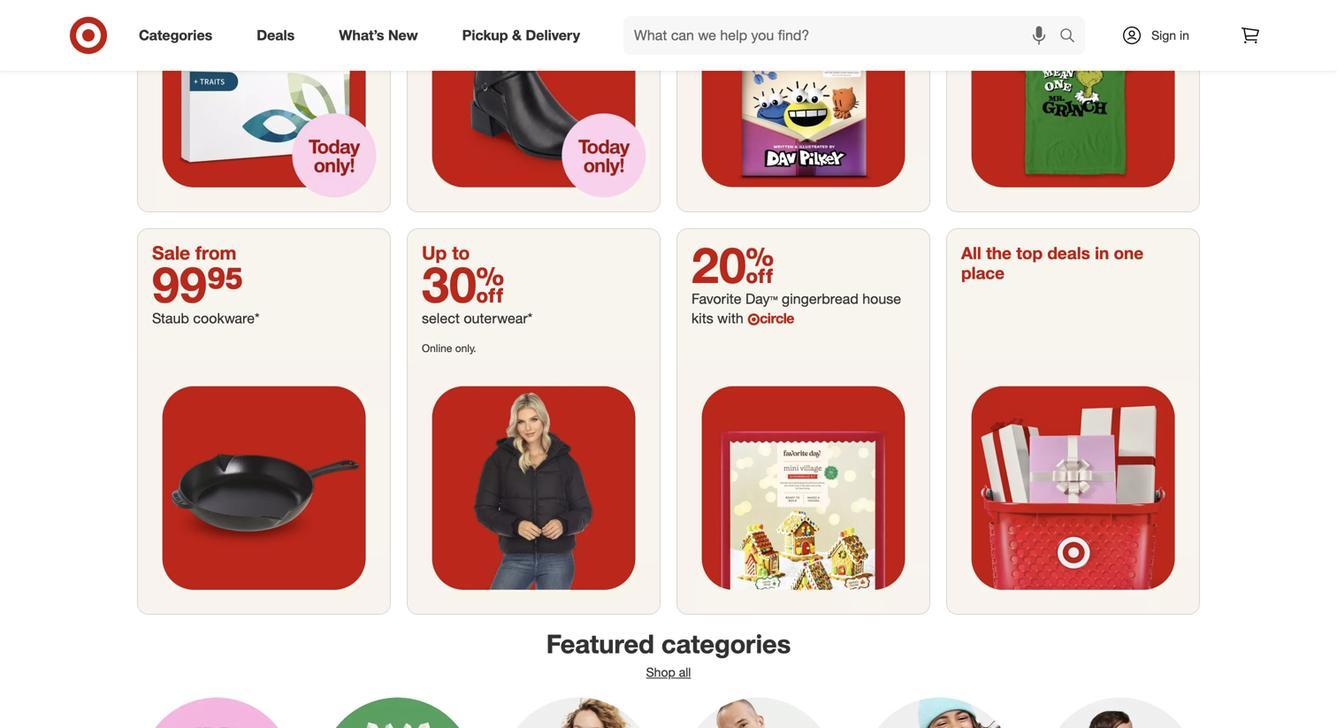 Task type: describe. For each thing, give the bounding box(es) containing it.
1 today only! image from the left
[[138, 0, 390, 211]]

1 horizontal spatial in
[[1180, 27, 1190, 43]]

one
[[1114, 243, 1144, 263]]

staub
[[152, 310, 189, 327]]

new
[[388, 27, 418, 44]]

to
[[452, 241, 470, 264]]

sign in
[[1152, 27, 1190, 43]]

with
[[718, 310, 744, 327]]

up to
[[422, 241, 470, 264]]

in inside all the top deals in one place
[[1096, 243, 1110, 263]]

circle
[[760, 310, 795, 327]]

the
[[987, 243, 1012, 263]]

house
[[863, 290, 902, 307]]

what's
[[339, 27, 384, 44]]

all the top deals in one place
[[962, 243, 1144, 283]]

online only.
[[422, 341, 476, 355]]

top
[[1017, 243, 1043, 263]]

all the top deals in one place link
[[948, 229, 1200, 614]]

search
[[1052, 28, 1095, 46]]

what's new
[[339, 27, 418, 44]]

featured categories shop all
[[547, 628, 791, 680]]

only.
[[455, 341, 476, 355]]

staub cookware*
[[152, 310, 260, 327]]

99 95
[[152, 254, 244, 314]]

search button
[[1052, 16, 1095, 58]]

day
[[746, 290, 770, 307]]

sale
[[152, 241, 190, 264]]

shop
[[646, 665, 676, 680]]

sign in link
[[1107, 16, 1218, 55]]



Task type: vqa. For each thing, say whether or not it's contained in the screenshot.
20
yes



Task type: locate. For each thing, give the bounding box(es) containing it.
select outerwear*
[[422, 310, 533, 327]]

in left 'one'
[[1096, 243, 1110, 263]]

pickup
[[462, 27, 508, 44]]

2 today only! image from the left
[[408, 0, 660, 211]]

deals
[[1048, 243, 1091, 263]]

categories
[[139, 27, 213, 44]]

cookware*
[[193, 310, 260, 327]]

what's new link
[[324, 16, 440, 55]]

sign
[[1152, 27, 1177, 43]]

in right sign
[[1180, 27, 1190, 43]]

kits
[[692, 310, 714, 327]]

categories
[[662, 628, 791, 660]]

30
[[422, 254, 505, 314]]

delivery
[[526, 27, 580, 44]]

deals link
[[242, 16, 317, 55]]

1 vertical spatial in
[[1096, 243, 1110, 263]]

20
[[692, 234, 775, 295]]

pickup & delivery link
[[447, 16, 603, 55]]

from
[[195, 241, 237, 264]]

™
[[770, 290, 778, 307]]

place
[[962, 263, 1005, 283]]

0 vertical spatial in
[[1180, 27, 1190, 43]]

online
[[422, 341, 452, 355]]

up
[[422, 241, 447, 264]]

gingerbread house kits with
[[692, 290, 902, 327]]

favorite
[[692, 290, 742, 307]]

What can we help you find? suggestions appear below search field
[[624, 16, 1064, 55]]

featured
[[547, 628, 655, 660]]

1 horizontal spatial today only! image
[[408, 0, 660, 211]]

favorite day ™
[[692, 290, 778, 307]]

all
[[679, 665, 691, 680]]

in
[[1180, 27, 1190, 43], [1096, 243, 1110, 263]]

0 horizontal spatial in
[[1096, 243, 1110, 263]]

&
[[512, 27, 522, 44]]

today only! image
[[138, 0, 390, 211], [408, 0, 660, 211]]

sale from
[[152, 241, 237, 264]]

deals
[[257, 27, 295, 44]]

0 horizontal spatial today only! image
[[138, 0, 390, 211]]

gingerbread
[[782, 290, 859, 307]]

95
[[207, 254, 244, 314]]

categories link
[[124, 16, 235, 55]]

all
[[962, 243, 982, 263]]

shop all link
[[646, 665, 691, 680]]

99
[[152, 254, 207, 314]]

pickup & delivery
[[462, 27, 580, 44]]



